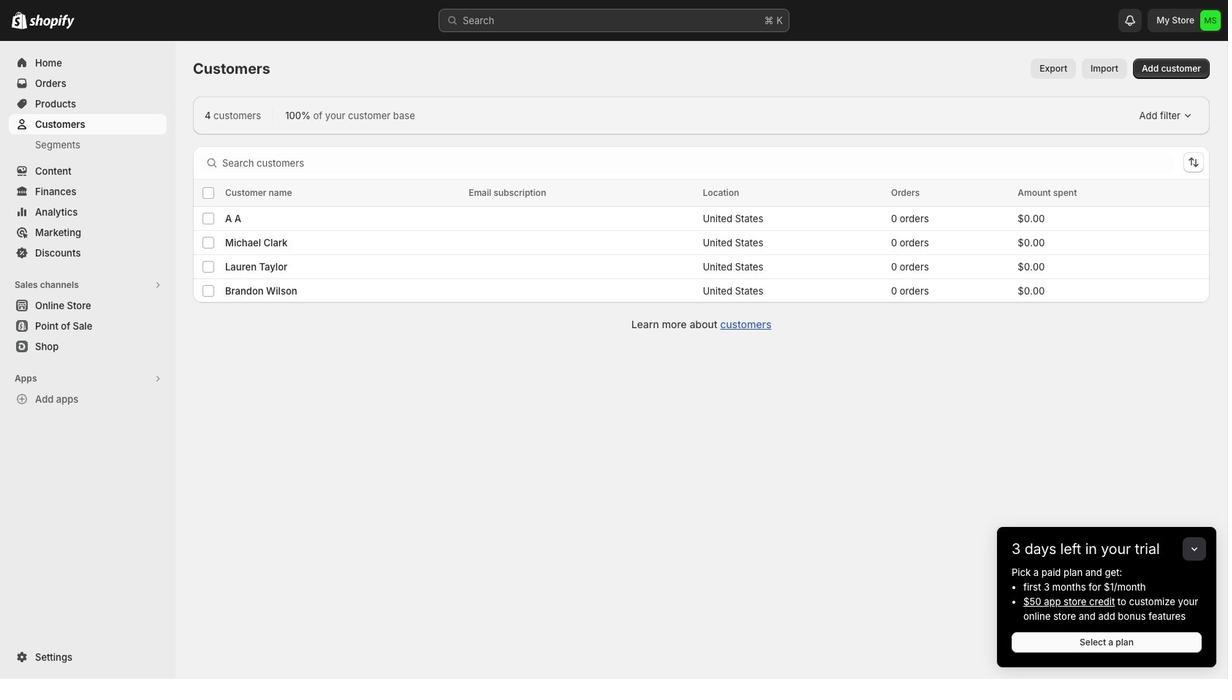 Task type: vqa. For each thing, say whether or not it's contained in the screenshot.
shopify image
yes



Task type: locate. For each thing, give the bounding box(es) containing it.
Search customers text field
[[222, 152, 1175, 173]]



Task type: describe. For each thing, give the bounding box(es) containing it.
shopify image
[[29, 15, 75, 29]]

shopify image
[[12, 12, 27, 29]]

my store image
[[1201, 10, 1221, 31]]



